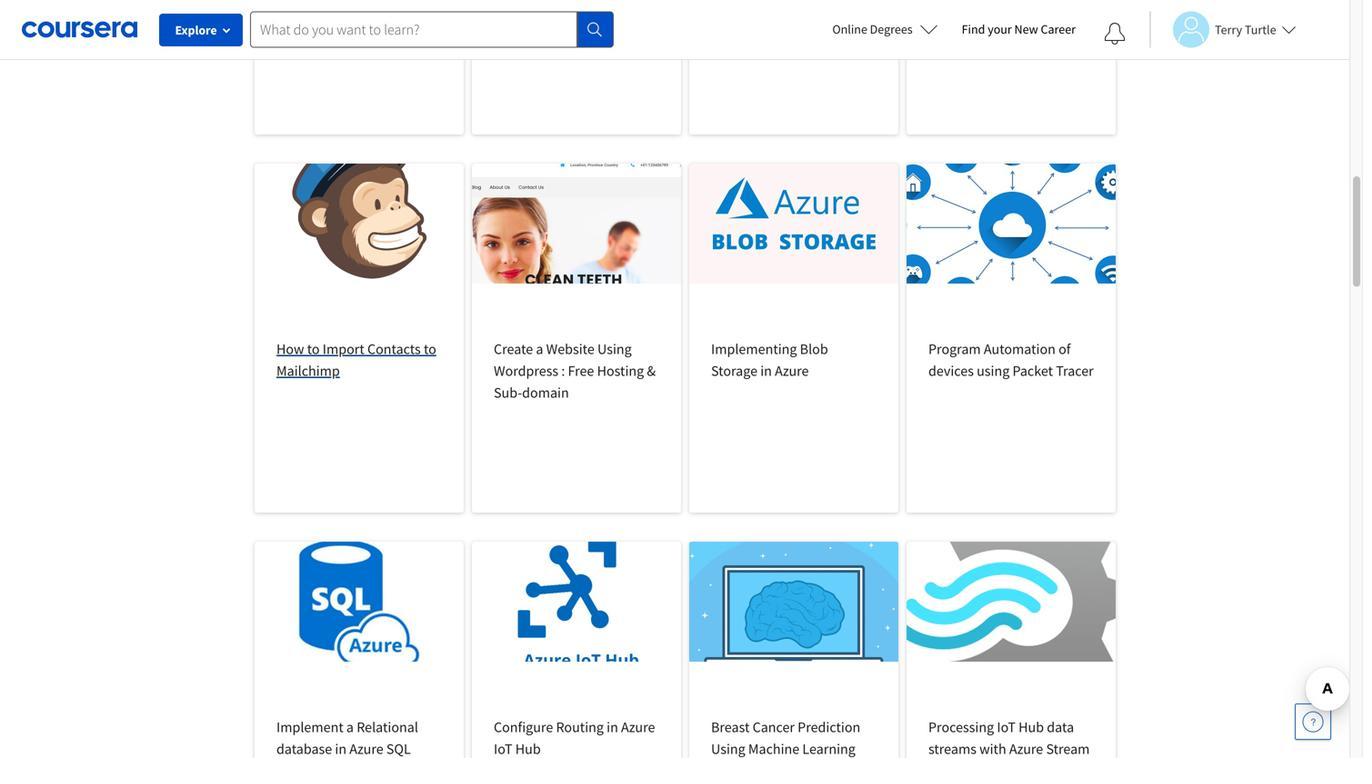 Task type: describe. For each thing, give the bounding box(es) containing it.
streams
[[928, 740, 977, 758]]

What do you want to learn? text field
[[250, 11, 577, 48]]

using for create a website using wordpress : free hosting & sub-domain
[[597, 340, 632, 358]]

find your new career
[[962, 21, 1076, 37]]

explore button
[[159, 14, 243, 46]]

in inside implementing blob storage in azure
[[760, 362, 772, 380]]

data
[[1047, 718, 1074, 737]]

iot inside processing iot hub data streams with azure strea
[[997, 718, 1016, 737]]

terry turtle
[[1215, 21, 1276, 38]]

cancer
[[753, 718, 795, 737]]

azure inside implement a relational database in azure sq
[[349, 740, 383, 758]]

configure
[[494, 718, 553, 737]]

new
[[1014, 21, 1038, 37]]

in inside configure routing in azure iot hub
[[607, 718, 618, 737]]

help center image
[[1302, 711, 1324, 733]]

program automation of devices using packet tracer
[[928, 340, 1094, 380]]

implementing blob storage in azure link
[[689, 164, 898, 513]]

implement a relational database in azure sq link
[[255, 542, 464, 758]]

using for breast cancer prediction using machine learning
[[711, 740, 745, 758]]

in inside implement a relational database in azure sq
[[335, 740, 347, 758]]

configure routing in azure iot hub link
[[472, 542, 681, 758]]

how
[[276, 340, 304, 358]]

find
[[962, 21, 985, 37]]

free
[[568, 362, 594, 380]]

terry
[[1215, 21, 1242, 38]]

hosting
[[597, 362, 644, 380]]

prediction
[[798, 718, 861, 737]]

domain
[[522, 384, 569, 402]]

create a website using wordpress : free hosting & sub-domain
[[494, 340, 656, 402]]

breast
[[711, 718, 750, 737]]

explore
[[175, 22, 217, 38]]

azure inside implementing blob storage in azure
[[775, 362, 809, 380]]

devices
[[928, 362, 974, 380]]

azure inside processing iot hub data streams with azure strea
[[1009, 740, 1043, 758]]

&
[[647, 362, 656, 380]]

show notifications image
[[1104, 23, 1126, 45]]

azure inside configure routing in azure iot hub
[[621, 718, 655, 737]]

your
[[988, 21, 1012, 37]]

relational
[[357, 718, 418, 737]]

2 to from the left
[[424, 340, 436, 358]]

a for create
[[536, 340, 543, 358]]

routing
[[556, 718, 604, 737]]

contacts
[[367, 340, 421, 358]]

a for implement
[[346, 718, 354, 737]]

implementing blob storage in azure
[[711, 340, 828, 380]]

import
[[323, 340, 364, 358]]



Task type: locate. For each thing, give the bounding box(es) containing it.
using up the hosting
[[597, 340, 632, 358]]

0 horizontal spatial to
[[307, 340, 320, 358]]

website
[[546, 340, 595, 358]]

using
[[977, 362, 1010, 380]]

online
[[832, 21, 867, 37]]

how to import contacts to mailchimp link
[[255, 164, 464, 513]]

1 horizontal spatial iot
[[997, 718, 1016, 737]]

hub inside configure routing in azure iot hub
[[515, 740, 541, 758]]

automation
[[984, 340, 1056, 358]]

1 vertical spatial iot
[[494, 740, 512, 758]]

degrees
[[870, 21, 913, 37]]

create
[[494, 340, 533, 358]]

wordpress
[[494, 362, 558, 380]]

in right routing
[[607, 718, 618, 737]]

to right contacts
[[424, 340, 436, 358]]

iot up with
[[997, 718, 1016, 737]]

1 horizontal spatial to
[[424, 340, 436, 358]]

0 horizontal spatial a
[[346, 718, 354, 737]]

2 horizontal spatial in
[[760, 362, 772, 380]]

implement
[[276, 718, 344, 737]]

0 vertical spatial iot
[[997, 718, 1016, 737]]

with
[[980, 740, 1006, 758]]

mailchimp
[[276, 362, 340, 380]]

1 horizontal spatial a
[[536, 340, 543, 358]]

azure right routing
[[621, 718, 655, 737]]

a inside implement a relational database in azure sq
[[346, 718, 354, 737]]

turtle
[[1245, 21, 1276, 38]]

0 horizontal spatial using
[[597, 340, 632, 358]]

1 horizontal spatial hub
[[1019, 718, 1044, 737]]

0 vertical spatial using
[[597, 340, 632, 358]]

1 vertical spatial hub
[[515, 740, 541, 758]]

program
[[928, 340, 981, 358]]

career
[[1041, 21, 1076, 37]]

implementing
[[711, 340, 797, 358]]

hub down configure
[[515, 740, 541, 758]]

terry turtle button
[[1149, 11, 1296, 48]]

azure
[[775, 362, 809, 380], [621, 718, 655, 737], [349, 740, 383, 758], [1009, 740, 1043, 758]]

azure down relational
[[349, 740, 383, 758]]

2 vertical spatial in
[[335, 740, 347, 758]]

using inside the create a website using wordpress : free hosting & sub-domain
[[597, 340, 632, 358]]

storage
[[711, 362, 758, 380]]

processing iot hub data streams with azure strea
[[928, 718, 1090, 758]]

in right database
[[335, 740, 347, 758]]

processing iot hub data streams with azure strea link
[[907, 542, 1116, 758]]

breast cancer prediction using machine learning link
[[689, 542, 898, 758]]

a inside the create a website using wordpress : free hosting & sub-domain
[[536, 340, 543, 358]]

online degrees
[[832, 21, 913, 37]]

create a website using wordpress : free hosting & sub-domain link
[[472, 164, 681, 513]]

0 horizontal spatial hub
[[515, 740, 541, 758]]

iot
[[997, 718, 1016, 737], [494, 740, 512, 758]]

using
[[597, 340, 632, 358], [711, 740, 745, 758]]

1 vertical spatial a
[[346, 718, 354, 737]]

0 vertical spatial a
[[536, 340, 543, 358]]

azure down the blob
[[775, 362, 809, 380]]

sub-
[[494, 384, 522, 402]]

of
[[1059, 340, 1071, 358]]

in
[[760, 362, 772, 380], [607, 718, 618, 737], [335, 740, 347, 758]]

hub left data
[[1019, 718, 1044, 737]]

learning
[[802, 740, 856, 758]]

packet
[[1013, 362, 1053, 380]]

in down the implementing
[[760, 362, 772, 380]]

processing
[[928, 718, 994, 737]]

using down breast on the right bottom
[[711, 740, 745, 758]]

find your new career link
[[953, 18, 1085, 41]]

tracer
[[1056, 362, 1094, 380]]

iot inside configure routing in azure iot hub
[[494, 740, 512, 758]]

a
[[536, 340, 543, 358], [346, 718, 354, 737]]

1 vertical spatial in
[[607, 718, 618, 737]]

iot down configure
[[494, 740, 512, 758]]

online degrees button
[[818, 9, 953, 49]]

1 vertical spatial using
[[711, 740, 745, 758]]

azure right with
[[1009, 740, 1043, 758]]

0 horizontal spatial in
[[335, 740, 347, 758]]

0 vertical spatial hub
[[1019, 718, 1044, 737]]

:
[[561, 362, 565, 380]]

implement a relational database in azure sq
[[276, 718, 418, 758]]

hub
[[1019, 718, 1044, 737], [515, 740, 541, 758]]

a up wordpress
[[536, 340, 543, 358]]

using inside breast cancer prediction using machine learning
[[711, 740, 745, 758]]

to up mailchimp
[[307, 340, 320, 358]]

to
[[307, 340, 320, 358], [424, 340, 436, 358]]

machine
[[748, 740, 800, 758]]

1 horizontal spatial in
[[607, 718, 618, 737]]

None search field
[[250, 11, 614, 48]]

how to import contacts to mailchimp
[[276, 340, 436, 380]]

a left relational
[[346, 718, 354, 737]]

0 vertical spatial in
[[760, 362, 772, 380]]

hub inside processing iot hub data streams with azure strea
[[1019, 718, 1044, 737]]

1 horizontal spatial using
[[711, 740, 745, 758]]

0 horizontal spatial iot
[[494, 740, 512, 758]]

blob
[[800, 340, 828, 358]]

database
[[276, 740, 332, 758]]

configure routing in azure iot hub
[[494, 718, 655, 758]]

1 to from the left
[[307, 340, 320, 358]]

program automation of devices using packet tracer link
[[907, 164, 1116, 513]]

coursera image
[[22, 15, 137, 44]]

breast cancer prediction using machine learning
[[711, 718, 861, 758]]



Task type: vqa. For each thing, say whether or not it's contained in the screenshot.
demand
no



